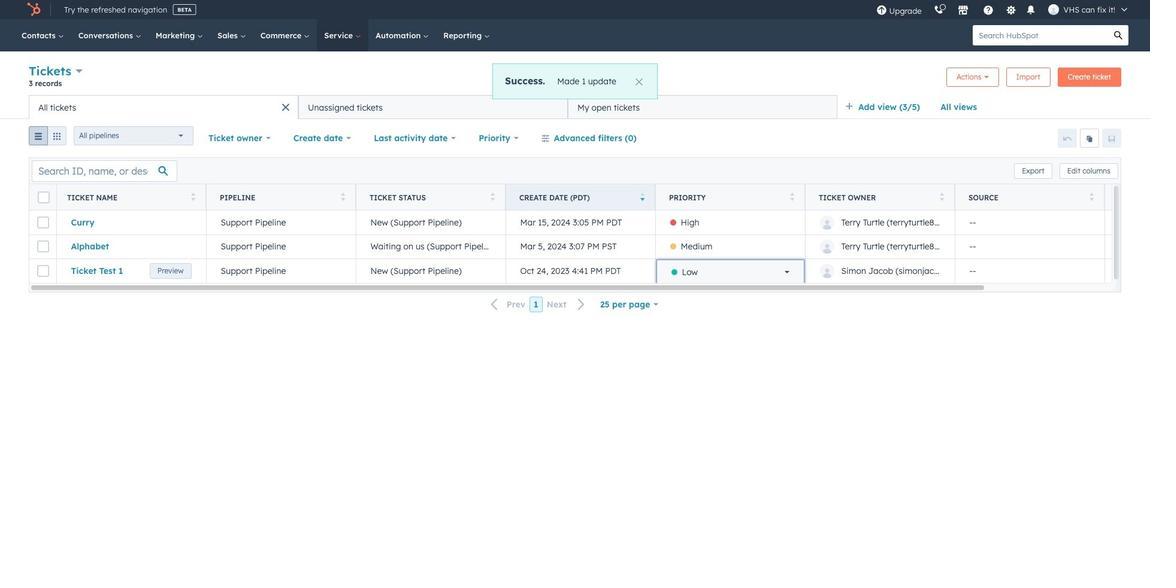 Task type: locate. For each thing, give the bounding box(es) containing it.
press to sort. element
[[191, 193, 195, 203], [341, 193, 345, 203], [490, 193, 495, 203], [790, 193, 794, 203], [939, 193, 944, 203], [1089, 193, 1094, 203]]

descending sort. press to sort ascending. element
[[640, 193, 644, 203]]

6 press to sort. element from the left
[[1089, 193, 1094, 203]]

1 horizontal spatial press to sort. image
[[490, 193, 495, 201]]

close image
[[635, 78, 643, 86]]

descending sort. press to sort ascending. image
[[640, 193, 644, 201]]

1 press to sort. element from the left
[[191, 193, 195, 203]]

group
[[29, 126, 66, 150]]

1 horizontal spatial press to sort. image
[[790, 193, 794, 201]]

2 press to sort. image from the left
[[490, 193, 495, 201]]

2 horizontal spatial press to sort. image
[[1089, 193, 1094, 201]]

0 horizontal spatial press to sort. image
[[341, 193, 345, 201]]

banner
[[29, 62, 1121, 95]]

press to sort. image
[[341, 193, 345, 201], [790, 193, 794, 201], [1089, 193, 1094, 201]]

Search HubSpot search field
[[973, 25, 1108, 46]]

2 horizontal spatial press to sort. image
[[939, 193, 944, 201]]

0 horizontal spatial press to sort. image
[[191, 193, 195, 201]]

press to sort. image
[[191, 193, 195, 201], [490, 193, 495, 201], [939, 193, 944, 201]]

menu
[[870, 0, 1136, 19]]

Search ID, name, or description search field
[[32, 160, 177, 182]]

alert
[[492, 63, 658, 99]]



Task type: describe. For each thing, give the bounding box(es) containing it.
marketplaces image
[[957, 5, 968, 16]]

4 press to sort. element from the left
[[790, 193, 794, 203]]

2 press to sort. element from the left
[[341, 193, 345, 203]]

3 press to sort. image from the left
[[939, 193, 944, 201]]

1 press to sort. image from the left
[[341, 193, 345, 201]]

3 press to sort. element from the left
[[490, 193, 495, 203]]

pagination navigation
[[484, 297, 592, 313]]

3 press to sort. image from the left
[[1089, 193, 1094, 201]]

jer mill image
[[1048, 4, 1059, 15]]

2 press to sort. image from the left
[[790, 193, 794, 201]]

5 press to sort. element from the left
[[939, 193, 944, 203]]

1 press to sort. image from the left
[[191, 193, 195, 201]]



Task type: vqa. For each thing, say whether or not it's contained in the screenshot.
3rd Press to sort. ELEMENT from left
yes



